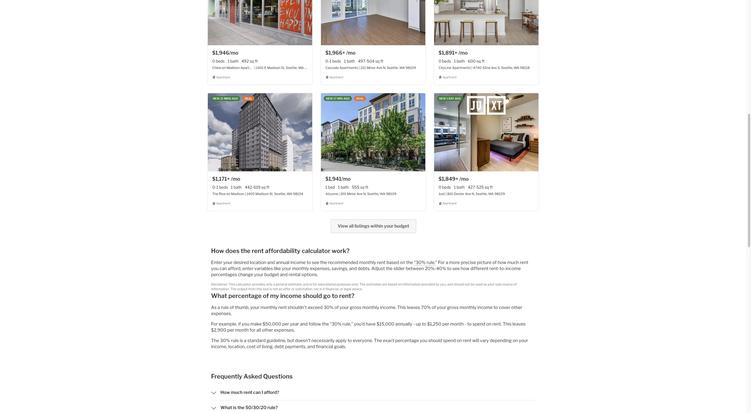 Task type: describe. For each thing, give the bounding box(es) containing it.
on up the slider
[[400, 260, 405, 265]]

how much rent can i afford?
[[220, 390, 279, 395]]

my
[[270, 292, 279, 300]]

apartments for $1,891+
[[452, 66, 471, 70]]

for example, if you make $50,000 per year and follow the "30% rule," you'd have $15,000 annually - up to $1,250 per month - to spend on rent. this leaves $2,900 per month for all other expenses.
[[211, 322, 526, 333]]

"30% inside for example, if you make $50,000 per year and follow the "30% rule," you'd have $15,000 annually - up to $1,250 per month - to spend on rent. this leaves $2,900 per month for all other expenses.
[[330, 322, 342, 327]]

427-525 sq ft
[[468, 185, 493, 190]]

exact
[[383, 338, 394, 343]]

sq right 619
[[261, 185, 266, 190]]

beds up rise
[[219, 185, 228, 190]]

ft up 1401
[[255, 59, 258, 63]]

600 sq ft
[[468, 59, 485, 63]]

1 horizontal spatial can
[[253, 390, 261, 395]]

from
[[248, 287, 256, 291]]

new for $1,849+
[[439, 97, 446, 100]]

| left 221
[[359, 66, 360, 70]]

this inside for example, if you make $50,000 per year and follow the "30% rule," you'd have $15,000 annually - up to $1,250 per month - to spend on rent. this leaves $2,900 per month for all other expenses.
[[503, 322, 512, 327]]

0 vertical spatial st,
[[281, 66, 285, 70]]

and inside for example, if you make $50,000 per year and follow the "30% rule," you'd have $15,000 annually - up to $1,250 per month - to spend on rent. this leaves $2,900 per month for all other expenses.
[[300, 322, 308, 327]]

0 horizontal spatial per
[[227, 328, 234, 333]]

view all listings within your budget
[[338, 224, 409, 229]]

expenses. inside for example, if you make $50,000 per year and follow the "30% rule," you'd have $15,000 annually - up to $1,250 per month - to spend on rent. this leaves $2,900 per month for all other expenses.
[[274, 328, 295, 333]]

/mo for $1,966+ /mo
[[346, 50, 356, 56]]

$2,900
[[211, 328, 226, 333]]

and left debts.
[[349, 266, 357, 271]]

ago for $1,171+
[[232, 97, 238, 100]]

your right 70%
[[437, 305, 446, 310]]

different
[[471, 266, 489, 271]]

new for $1,171+
[[213, 97, 220, 100]]

e
[[264, 66, 266, 70]]

ago for $1,849+
[[455, 97, 461, 100]]

cascade apartments | 221 minor ave n, seattle, wa 98109
[[325, 66, 416, 70]]

$1,891+ /mo
[[439, 50, 468, 56]]

0 beds for $1,946
[[212, 59, 225, 63]]

afford?
[[264, 390, 279, 395]]

a inside the 30% rule is a standard guideline, but doesn't necessarily apply to everyone. the exact percentage you should spend on rent will vary depending on your income, location, cost of living, debt payments, and financial goals.
[[244, 338, 246, 343]]

change
[[238, 272, 253, 277]]

and right you, at the bottom right of the page
[[447, 282, 453, 287]]

the left rise
[[212, 192, 218, 196]]

income down offer
[[280, 292, 302, 300]]

30% inside the 30% rule is a standard guideline, but doesn't necessarily apply to everyone. the exact percentage you should spend on rent will vary depending on your income, location, cost of living, debt payments, and financial goals.
[[220, 338, 230, 343]]

1 horizontal spatial per
[[282, 322, 289, 327]]

percentage inside the 30% rule is a standard guideline, but doesn't necessarily apply to everyone. the exact percentage you should spend on rent will vary depending on your income, location, cost of living, debt payments, and financial goals.
[[395, 338, 419, 343]]

bath for $1,966+
[[347, 59, 355, 63]]

1 down $1,946 /mo at the left top of the page
[[228, 59, 229, 63]]

98109 for $1,941 /mo
[[386, 192, 396, 196]]

affordability
[[265, 247, 300, 255]]

rise
[[219, 192, 226, 196]]

and up solicitation,
[[303, 282, 309, 287]]

beds for $1,849+
[[442, 185, 451, 190]]

is down only
[[270, 287, 272, 291]]

work?
[[332, 247, 350, 255]]

monthly up debts.
[[359, 260, 376, 265]]

your up the afford,
[[223, 260, 233, 265]]

2 or from the left
[[340, 287, 343, 291]]

as
[[483, 282, 487, 287]]

if
[[238, 322, 241, 327]]

your down rent?
[[340, 305, 349, 310]]

1 horizontal spatial 98109
[[406, 66, 416, 70]]

between
[[406, 266, 424, 271]]

desired
[[234, 260, 249, 265]]

1 apartments from the left
[[241, 66, 259, 70]]

exceed
[[308, 305, 323, 310]]

to inside for a more precise picture of how much rent you can afford, enter variables like your monthly expenses, savings, and debts. adjust the slider between 20%-40% to see how different rent-to-income percentages change your budget and rental options.
[[447, 266, 452, 271]]

is left 50/30/20
[[233, 405, 237, 411]]

ave down the 555 sq ft
[[357, 192, 363, 196]]

you inside for a more precise picture of how much rent you can afford, enter variables like your monthly expenses, savings, and debts. adjust the slider between 20%-40% to see how different rent-to-income percentages change your budget and rental options.
[[211, 266, 219, 271]]

| 1401 e madison st, seattle, wa 98122
[[255, 66, 314, 70]]

of inside disclaimer: this calculator provides only a general estimate, and is for educational purposes only. the estimates are based on information provided by you, and should not be used as your sole source of information. the output from this tool is not an offer or solicitation, nor is it financial, or legal advice.
[[514, 282, 517, 287]]

only.
[[352, 282, 359, 287]]

1 left day
[[447, 97, 448, 100]]

beds for $1,946
[[216, 59, 225, 63]]

leaves inside as a rule of thumb, your monthly rent shouldn't exceed 30% of your gross monthly income. this leaves 70% of your gross monthly income to cover other expenses.
[[407, 305, 420, 310]]

the 30% rule is a standard guideline, but doesn't necessarily apply to everyone. the exact percentage you should spend on rent will vary depending on your income, location, cost of living, debt payments, and financial goals.
[[211, 338, 528, 350]]

is up solicitation,
[[310, 282, 312, 287]]

chloe on madison apartments
[[212, 66, 259, 70]]

sq up 4740
[[477, 59, 481, 63]]

your inside button
[[384, 224, 394, 229]]

s,
[[498, 66, 500, 70]]

0 beds for $1,849+
[[439, 185, 451, 190]]

this inside disclaimer: this calculator provides only a general estimate, and is for educational purposes only. the estimates are based on information provided by you, and should not be used as your sole source of information. the output from this tool is not an offer or solicitation, nor is it financial, or legal advice.
[[229, 282, 235, 287]]

based inside disclaimer: this calculator provides only a general estimate, and is for educational purposes only. the estimates are based on information provided by you, and should not be used as your sole source of information. the output from this tool is not an offer or solicitation, nor is it financial, or legal advice.
[[388, 282, 397, 287]]

for for example,
[[211, 322, 218, 327]]

all inside button
[[349, 224, 354, 229]]

ft right 619
[[266, 185, 269, 190]]

the left exact
[[374, 338, 382, 343]]

0 horizontal spatial month
[[235, 328, 249, 333]]

1 right bed
[[338, 185, 340, 190]]

0 horizontal spatial should
[[303, 292, 322, 300]]

variables
[[254, 266, 273, 271]]

$1,849+
[[439, 176, 458, 182]]

$1,941 /mo
[[325, 176, 351, 182]]

afford,
[[228, 266, 241, 271]]

apartment for $1,941
[[329, 202, 343, 205]]

enter your desired location and annual income to see the recommended monthly rent based on the "30% rule."
[[211, 260, 437, 265]]

information
[[403, 282, 421, 287]]

ft right 525
[[490, 185, 493, 190]]

0 for $1,849+
[[439, 185, 441, 190]]

apply
[[336, 338, 347, 343]]

the rise on madison | 1400 madison st, seattle, wa 98104
[[212, 192, 303, 196]]

alcyone | 301 minor ave n, seattle, wa 98109
[[325, 192, 396, 196]]

madison down 442-619 sq ft
[[256, 192, 269, 196]]

| left '810'
[[446, 192, 447, 196]]

sq right 555
[[360, 185, 365, 190]]

21
[[220, 97, 223, 100]]

used
[[475, 282, 483, 287]]

rent.
[[492, 322, 502, 327]]

$1,171+ /mo
[[212, 176, 240, 182]]

your inside the 30% rule is a standard guideline, but doesn't necessarily apply to everyone. the exact percentage you should spend on rent will vary depending on your income, location, cost of living, debt payments, and financial goals.
[[519, 338, 528, 343]]

the left the output
[[230, 287, 236, 291]]

$50,000
[[263, 322, 281, 327]]

the up between
[[406, 260, 413, 265]]

of right 70%
[[432, 305, 436, 310]]

sq right 525
[[485, 185, 489, 190]]

0 for $1,946
[[212, 59, 215, 63]]

go
[[323, 292, 331, 300]]

income.
[[380, 305, 396, 310]]

you inside the 30% rule is a standard guideline, but doesn't necessarily apply to everyone. the exact percentage you should spend on rent will vary depending on your income, location, cost of living, debt payments, and financial goals.
[[420, 338, 428, 343]]

1400
[[247, 192, 255, 196]]

and up like
[[267, 260, 275, 265]]

ft up cityline apartments | 4740 32nd ave s, seattle, wa 98118
[[482, 59, 485, 63]]

ft right 504
[[380, 59, 383, 63]]

rule for a
[[221, 305, 229, 310]]

1 vertical spatial how
[[461, 266, 470, 271]]

bath for $1,171+
[[234, 185, 242, 190]]

all inside for example, if you make $50,000 per year and follow the "30% rule," you'd have $15,000 annually - up to $1,250 per month - to spend on rent. this leaves $2,900 per month for all other expenses.
[[256, 328, 261, 333]]

1 bath for $1,891+
[[454, 59, 465, 63]]

to-
[[500, 266, 506, 271]]

1 down $1,891+ /mo on the top
[[454, 59, 456, 63]]

0 vertical spatial based
[[387, 260, 399, 265]]

bed
[[328, 185, 335, 190]]

photo of 1401 e madison st, seattle, wa 98122 image
[[208, 0, 312, 45]]

by
[[436, 282, 439, 287]]

how for how does the rent affordability calculator work?
[[211, 247, 224, 255]]

and down like
[[280, 272, 288, 277]]

adjust
[[371, 266, 385, 271]]

1 or from the left
[[291, 287, 295, 291]]

98122
[[305, 66, 314, 70]]

beds up cascade
[[332, 59, 341, 63]]

your down variables
[[254, 272, 263, 277]]

chloe
[[212, 66, 221, 70]]

0 vertical spatial percentage
[[228, 292, 262, 300]]

1 up dexter
[[454, 185, 456, 190]]

sole
[[495, 282, 502, 287]]

payments,
[[285, 344, 306, 350]]

should inside disclaimer: this calculator provides only a general estimate, and is for educational purposes only. the estimates are based on information provided by you, and should not be used as your sole source of information. the output from this tool is not an offer or solicitation, nor is it financial, or legal advice.
[[454, 282, 464, 287]]

ave down 427-
[[465, 192, 471, 196]]

on right depending
[[513, 338, 518, 343]]

depending
[[490, 338, 512, 343]]

photo of 810 dexter ave n, seattle, wa 98109 image
[[434, 93, 539, 171]]

other inside for example, if you make $50,000 per year and follow the "30% rule," you'd have $15,000 annually - up to $1,250 per month - to spend on rent. this leaves $2,900 per month for all other expenses.
[[262, 328, 273, 333]]

$1,946 /mo
[[212, 50, 238, 56]]

income up rental
[[290, 260, 306, 265]]

monthly up the have
[[362, 305, 379, 310]]

offer
[[283, 287, 291, 291]]

0 for $1,891+
[[439, 59, 441, 63]]

recommended
[[328, 260, 358, 265]]

disclaimer: this calculator provides only a general estimate, and is for educational purposes only. the estimates are based on information provided by you, and should not be used as your sole source of information. the output from this tool is not an offer or solicitation, nor is it financial, or legal advice.
[[211, 282, 517, 291]]

location,
[[228, 344, 246, 350]]

beds for $1,891+
[[442, 59, 451, 63]]

thumb,
[[235, 305, 249, 310]]

up
[[416, 322, 421, 327]]

of inside the 30% rule is a standard guideline, but doesn't necessarily apply to everyone. the exact percentage you should spend on rent will vary depending on your income, location, cost of living, debt payments, and financial goals.
[[257, 344, 261, 350]]

0 vertical spatial see
[[312, 260, 319, 265]]

like
[[274, 266, 281, 271]]

/mo for $1,849+ /mo
[[459, 176, 469, 182]]

2 horizontal spatial per
[[442, 322, 449, 327]]

17
[[333, 97, 336, 100]]

the up the expenses,
[[320, 260, 327, 265]]

1 vertical spatial minor
[[347, 192, 356, 196]]

bath for $1,946
[[230, 59, 238, 63]]

| left 1401
[[255, 66, 255, 70]]

1 down $1,966+ /mo
[[344, 59, 346, 63]]

for inside for example, if you make $50,000 per year and follow the "30% rule," you'd have $15,000 annually - up to $1,250 per month - to spend on rent. this leaves $2,900 per month for all other expenses.
[[250, 328, 256, 333]]

your right thumb,
[[250, 305, 260, 310]]

photo of 4740 32nd ave s, seattle, wa 98118 image
[[434, 0, 539, 45]]

have
[[366, 322, 376, 327]]

bath for $1,891+
[[457, 59, 465, 63]]

1 horizontal spatial n,
[[383, 66, 386, 70]]

how for how much rent can i afford?
[[220, 390, 230, 395]]

solicitation,
[[295, 287, 313, 291]]

madison right chloe
[[227, 66, 240, 70]]

other inside as a rule of thumb, your monthly rent shouldn't exceed 30% of your gross monthly income. this leaves 70% of your gross monthly income to cover other expenses.
[[511, 305, 522, 310]]

juxt
[[439, 192, 445, 196]]

on right chloe
[[222, 66, 226, 70]]

the left 50/30/20
[[237, 405, 244, 411]]

to inside as a rule of thumb, your monthly rent shouldn't exceed 30% of your gross monthly income. this leaves 70% of your gross monthly income to cover other expenses.
[[494, 305, 498, 310]]

photo of 221 minor ave n, seattle, wa 98109 image
[[321, 0, 425, 45]]

monthly down be
[[460, 305, 476, 310]]

$1,946
[[212, 50, 229, 56]]

on inside for example, if you make $50,000 per year and follow the "30% rule," you'd have $15,000 annually - up to $1,250 per month - to spend on rent. this leaves $2,900 per month for all other expenses.
[[486, 322, 491, 327]]

shouldn't
[[288, 305, 307, 310]]

savings,
[[332, 266, 348, 271]]

everyone.
[[353, 338, 373, 343]]

legal
[[344, 287, 351, 291]]

of down the financial,
[[335, 305, 339, 310]]

precise
[[461, 260, 476, 265]]

| left 301
[[339, 192, 340, 196]]

spend inside for example, if you make $50,000 per year and follow the "30% rule," you'd have $15,000 annually - up to $1,250 per month - to spend on rent. this leaves $2,900 per month for all other expenses.
[[473, 322, 485, 327]]

1 bath for $1,171+
[[231, 185, 242, 190]]

1 down $1,171+ /mo
[[231, 185, 233, 190]]

provided
[[421, 282, 435, 287]]

standard
[[247, 338, 266, 343]]

810
[[447, 192, 453, 196]]

on left will
[[457, 338, 462, 343]]

0 vertical spatial minor
[[367, 66, 376, 70]]

apartment for $1,171+
[[216, 202, 230, 205]]

sq right 492
[[250, 59, 254, 63]]

apartment for $1,891+
[[443, 76, 457, 79]]

purposes
[[337, 282, 351, 287]]

1 up cascade
[[330, 59, 331, 63]]

leaves inside for example, if you make $50,000 per year and follow the "30% rule," you'd have $15,000 annually - up to $1,250 per month - to spend on rent. this leaves $2,900 per month for all other expenses.
[[512, 322, 526, 327]]

guideline,
[[267, 338, 286, 343]]

1 horizontal spatial month
[[450, 322, 464, 327]]

1 down $1,171+
[[216, 185, 218, 190]]

enter
[[211, 260, 222, 265]]

expenses,
[[310, 266, 331, 271]]

the up advice.
[[359, 282, 365, 287]]



Task type: vqa. For each thing, say whether or not it's contained in the screenshot.
Tour via video chat option on the right
no



Task type: locate. For each thing, give the bounding box(es) containing it.
2 horizontal spatial this
[[503, 322, 512, 327]]

a inside disclaimer: this calculator provides only a general estimate, and is for educational purposes only. the estimates are based on information provided by you, and should not be used as your sole source of information. the output from this tool is not an offer or solicitation, nor is it financial, or legal advice.
[[273, 282, 275, 287]]

budget down like
[[264, 272, 279, 277]]

income up source
[[506, 266, 521, 271]]

2 ago from the left
[[343, 97, 350, 100]]

the up desired
[[241, 247, 250, 255]]

1 horizontal spatial gross
[[447, 305, 459, 310]]

calculator inside disclaimer: this calculator provides only a general estimate, and is for educational purposes only. the estimates are based on information provided by you, and should not be used as your sole source of information. the output from this tool is not an offer or solicitation, nor is it financial, or legal advice.
[[236, 282, 251, 287]]

the inside for a more precise picture of how much rent you can afford, enter variables like your monthly expenses, savings, and debts. adjust the slider between 20%-40% to see how different rent-to-income percentages change your budget and rental options.
[[386, 266, 393, 271]]

1 horizontal spatial how
[[498, 260, 506, 265]]

this inside as a rule of thumb, your monthly rent shouldn't exceed 30% of your gross monthly income. this leaves 70% of your gross monthly income to cover other expenses.
[[397, 305, 406, 310]]

rent
[[252, 247, 264, 255], [377, 260, 386, 265], [520, 260, 528, 265], [278, 305, 287, 310], [463, 338, 471, 343], [244, 390, 252, 395]]

madison
[[227, 66, 240, 70], [267, 66, 280, 70], [231, 192, 244, 196], [256, 192, 269, 196]]

0 vertical spatial what
[[211, 292, 227, 300]]

for down the make
[[250, 328, 256, 333]]

deal for $1,171+ /mo
[[245, 97, 252, 100]]

ave left s,
[[491, 66, 497, 70]]

bath up chloe on madison apartments
[[230, 59, 238, 63]]

goals.
[[334, 344, 346, 350]]

the left the slider
[[386, 266, 393, 271]]

income inside as a rule of thumb, your monthly rent shouldn't exceed 30% of your gross monthly income. this leaves 70% of your gross monthly income to cover other expenses.
[[477, 305, 493, 310]]

1 vertical spatial budget
[[264, 272, 279, 277]]

what for what percentage of my income should go to rent?
[[211, 292, 227, 300]]

bath up 301
[[341, 185, 349, 190]]

0 horizontal spatial new
[[213, 97, 220, 100]]

0 vertical spatial 0-
[[325, 59, 330, 63]]

and inside the 30% rule is a standard guideline, but doesn't necessarily apply to everyone. the exact percentage you should spend on rent will vary depending on your income, location, cost of living, debt payments, and financial goals.
[[307, 344, 315, 350]]

1 left bed
[[325, 185, 327, 190]]

0 vertical spatial month
[[450, 322, 464, 327]]

or
[[291, 287, 295, 291], [340, 287, 343, 291]]

apartment down cascade
[[329, 76, 343, 79]]

619
[[254, 185, 260, 190]]

1 horizontal spatial minor
[[367, 66, 376, 70]]

how
[[498, 260, 506, 265], [461, 266, 470, 271]]

your right as
[[488, 282, 495, 287]]

budget inside for a more precise picture of how much rent you can afford, enter variables like your monthly expenses, savings, and debts. adjust the slider between 20%-40% to see how different rent-to-income percentages change your budget and rental options.
[[264, 272, 279, 277]]

how does the rent affordability calculator work?
[[211, 247, 350, 255]]

on inside disclaimer: this calculator provides only a general estimate, and is for educational purposes only. the estimates are based on information provided by you, and should not be used as your sole source of information. the output from this tool is not an offer or solicitation, nor is it financial, or legal advice.
[[398, 282, 402, 287]]

n, down 427-
[[472, 192, 475, 196]]

new 17 hrs ago
[[326, 97, 350, 100]]

ave down 497-504 sq ft
[[376, 66, 382, 70]]

much down frequently
[[231, 390, 243, 395]]

2 horizontal spatial apartments
[[452, 66, 471, 70]]

/mo for $1,891+ /mo
[[459, 50, 468, 56]]

n, for $1,941 /mo
[[363, 192, 367, 196]]

0 vertical spatial you
[[211, 266, 219, 271]]

more
[[449, 260, 460, 265]]

1 horizontal spatial this
[[397, 305, 406, 310]]

expenses. inside as a rule of thumb, your monthly rent shouldn't exceed 30% of your gross monthly income. this leaves 70% of your gross monthly income to cover other expenses.
[[211, 311, 232, 316]]

1 horizontal spatial -
[[465, 322, 466, 327]]

1 horizontal spatial st,
[[281, 66, 285, 70]]

and right year at the bottom
[[300, 322, 308, 327]]

1 vertical spatial you
[[242, 322, 249, 327]]

rent inside the 30% rule is a standard guideline, but doesn't necessarily apply to everyone. the exact percentage you should spend on rent will vary depending on your income, location, cost of living, debt payments, and financial goals.
[[463, 338, 471, 343]]

1 vertical spatial for
[[211, 322, 218, 327]]

i
[[262, 390, 263, 395]]

1 horizontal spatial not
[[465, 282, 470, 287]]

rule inside as a rule of thumb, your monthly rent shouldn't exceed 30% of your gross monthly income. this leaves 70% of your gross monthly income to cover other expenses.
[[221, 305, 229, 310]]

98118
[[520, 66, 530, 70]]

a right only
[[273, 282, 275, 287]]

on left information
[[398, 282, 402, 287]]

for inside for example, if you make $50,000 per year and follow the "30% rule," you'd have $15,000 annually - up to $1,250 per month - to spend on rent. this leaves $2,900 per month for all other expenses.
[[211, 322, 218, 327]]

1 vertical spatial for
[[250, 328, 256, 333]]

2 new from the left
[[326, 97, 333, 100]]

2 horizontal spatial new
[[439, 97, 446, 100]]

1 gross from the left
[[350, 305, 361, 310]]

sq
[[250, 59, 254, 63], [375, 59, 380, 63], [477, 59, 481, 63], [261, 185, 266, 190], [360, 185, 365, 190], [485, 185, 489, 190]]

2 horizontal spatial n,
[[472, 192, 475, 196]]

it
[[323, 287, 325, 291]]

30% up income,
[[220, 338, 230, 343]]

1 vertical spatial what
[[220, 405, 232, 411]]

apartment for $1,946
[[216, 76, 230, 79]]

cover
[[499, 305, 510, 310]]

0 horizontal spatial much
[[231, 390, 243, 395]]

0- for $1,966+
[[325, 59, 330, 63]]

/mo for $1,171+ /mo
[[231, 176, 240, 182]]

525
[[476, 185, 484, 190]]

you down the up
[[420, 338, 428, 343]]

of down the standard
[[257, 344, 261, 350]]

0 horizontal spatial "30%
[[330, 322, 342, 327]]

for up $2,900
[[211, 322, 218, 327]]

of down tool
[[263, 292, 269, 300]]

1 bath for $1,849+
[[454, 185, 465, 190]]

for up nor
[[313, 282, 317, 287]]

0 vertical spatial budget
[[394, 224, 409, 229]]

rule for 30%
[[231, 338, 239, 343]]

month down if
[[235, 328, 249, 333]]

0 horizontal spatial or
[[291, 287, 295, 291]]

income,
[[211, 344, 227, 350]]

0 vertical spatial much
[[507, 260, 519, 265]]

questions
[[263, 373, 293, 380]]

1 horizontal spatial "30%
[[414, 260, 426, 265]]

can left i
[[253, 390, 261, 395]]

apartment down cityline
[[443, 76, 457, 79]]

0-1 beds for $1,171+
[[212, 185, 228, 190]]

0 horizontal spatial spend
[[443, 338, 456, 343]]

427-
[[468, 185, 476, 190]]

0 vertical spatial leaves
[[407, 305, 420, 310]]

alcyone
[[325, 192, 338, 196]]

is left it
[[320, 287, 322, 291]]

rent inside for a more precise picture of how much rent you can afford, enter variables like your monthly expenses, savings, and debts. adjust the slider between 20%-40% to see how different rent-to-income percentages change your budget and rental options.
[[520, 260, 528, 265]]

leaves
[[407, 305, 420, 310], [512, 322, 526, 327]]

0 vertical spatial not
[[465, 282, 470, 287]]

0 vertical spatial for
[[313, 282, 317, 287]]

monthly inside for a more precise picture of how much rent you can afford, enter variables like your monthly expenses, savings, and debts. adjust the slider between 20%-40% to see how different rent-to-income percentages change your budget and rental options.
[[292, 266, 309, 271]]

1 vertical spatial "30%
[[330, 322, 342, 327]]

apartment down the "alcyone"
[[329, 202, 343, 205]]

based
[[387, 260, 399, 265], [388, 282, 397, 287]]

much inside for a more precise picture of how much rent you can afford, enter variables like your monthly expenses, savings, and debts. adjust the slider between 20%-40% to see how different rent-to-income percentages change your budget and rental options.
[[507, 260, 519, 265]]

to inside the 30% rule is a standard guideline, but doesn't necessarily apply to everyone. the exact percentage you should spend on rent will vary depending on your income, location, cost of living, debt payments, and financial goals.
[[348, 338, 352, 343]]

for inside disclaimer: this calculator provides only a general estimate, and is for educational purposes only. the estimates are based on information provided by you, and should not be used as your sole source of information. the output from this tool is not an offer or solicitation, nor is it financial, or legal advice.
[[313, 282, 317, 287]]

can
[[220, 266, 227, 271], [253, 390, 261, 395]]

deal for $1,941 /mo
[[356, 97, 364, 100]]

/mo up 301
[[341, 176, 351, 182]]

rental
[[289, 272, 301, 277]]

frequently asked questions
[[211, 373, 293, 380]]

98109 for $1,849+ /mo
[[495, 192, 505, 196]]

for inside for a more precise picture of how much rent you can afford, enter variables like your monthly expenses, savings, and debts. adjust the slider between 20%-40% to see how different rent-to-income percentages change your budget and rental options.
[[438, 260, 445, 265]]

annually
[[395, 322, 412, 327]]

budget inside button
[[394, 224, 409, 229]]

for for a
[[438, 260, 445, 265]]

| left 4740
[[471, 66, 472, 70]]

apartments for $1,966+
[[340, 66, 358, 70]]

for a more precise picture of how much rent you can afford, enter variables like your monthly expenses, savings, and debts. adjust the slider between 20%-40% to see how different rent-to-income percentages change your budget and rental options.
[[211, 260, 528, 277]]

your down annual
[[282, 266, 291, 271]]

bath left 600
[[457, 59, 465, 63]]

0 horizontal spatial minor
[[347, 192, 356, 196]]

gross down rent?
[[350, 305, 361, 310]]

n, down 497-504 sq ft
[[383, 66, 386, 70]]

0 vertical spatial how
[[498, 260, 506, 265]]

1 vertical spatial other
[[262, 328, 273, 333]]

0 horizontal spatial for
[[250, 328, 256, 333]]

0 horizontal spatial n,
[[363, 192, 367, 196]]

0 horizontal spatial this
[[229, 282, 235, 287]]

your inside disclaimer: this calculator provides only a general estimate, and is for educational purposes only. the estimates are based on information provided by you, and should not be used as your sole source of information. the output from this tool is not an offer or solicitation, nor is it financial, or legal advice.
[[488, 282, 495, 287]]

1 vertical spatial expenses.
[[274, 328, 295, 333]]

30% inside as a rule of thumb, your monthly rent shouldn't exceed 30% of your gross monthly income. this leaves 70% of your gross monthly income to cover other expenses.
[[324, 305, 334, 310]]

0- for $1,171+
[[212, 185, 216, 190]]

rule?
[[267, 405, 278, 411]]

apartment
[[216, 76, 230, 79], [329, 76, 343, 79], [443, 76, 457, 79], [216, 202, 230, 205], [329, 202, 343, 205], [443, 202, 457, 205]]

see down more
[[452, 266, 460, 271]]

monthly
[[359, 260, 376, 265], [292, 266, 309, 271], [260, 305, 277, 310], [362, 305, 379, 310], [460, 305, 476, 310]]

0 horizontal spatial see
[[312, 260, 319, 265]]

tool
[[263, 287, 269, 291]]

/mo up chloe on madison apartments
[[229, 50, 238, 56]]

is
[[310, 282, 312, 287], [270, 287, 272, 291], [320, 287, 322, 291], [240, 338, 243, 343], [233, 405, 237, 411]]

1 vertical spatial 0-1 beds
[[212, 185, 228, 190]]

1 horizontal spatial rule
[[231, 338, 239, 343]]

1 bath down $1,966+ /mo
[[344, 59, 355, 63]]

juxt | 810 dexter ave n, seattle, wa 98109
[[439, 192, 505, 196]]

will
[[472, 338, 479, 343]]

as
[[211, 305, 217, 310]]

sq right 504
[[375, 59, 380, 63]]

$1,966+ /mo
[[325, 50, 356, 56]]

1 vertical spatial rule
[[231, 338, 239, 343]]

30% down "go"
[[324, 305, 334, 310]]

1 vertical spatial 0-
[[212, 185, 216, 190]]

0 horizontal spatial leaves
[[407, 305, 420, 310]]

bath for $1,849+
[[457, 185, 465, 190]]

1 horizontal spatial budget
[[394, 224, 409, 229]]

0 vertical spatial how
[[211, 247, 224, 255]]

492
[[242, 59, 249, 63]]

general
[[276, 282, 287, 287]]

other right cover
[[511, 305, 522, 310]]

spend
[[473, 322, 485, 327], [443, 338, 456, 343]]

annual
[[276, 260, 289, 265]]

0-1 beds up rise
[[212, 185, 228, 190]]

n, down the 555 sq ft
[[363, 192, 367, 196]]

view all listings within your budget button
[[331, 220, 416, 233]]

within
[[370, 224, 383, 229]]

madison left 1400
[[231, 192, 244, 196]]

debts.
[[358, 266, 370, 271]]

madison right the e
[[267, 66, 280, 70]]

ago right hrs
[[343, 97, 350, 100]]

| left 1400
[[245, 192, 246, 196]]

3 ago from the left
[[455, 97, 461, 100]]

1 horizontal spatial deal
[[356, 97, 364, 100]]

rent-
[[489, 266, 500, 271]]

1 vertical spatial leaves
[[512, 322, 526, 327]]

beds up cityline
[[442, 59, 451, 63]]

0 horizontal spatial you
[[211, 266, 219, 271]]

1 new from the left
[[213, 97, 220, 100]]

monthly down my
[[260, 305, 277, 310]]

0-1 beds for $1,966+
[[325, 59, 341, 63]]

2 deal from the left
[[356, 97, 364, 100]]

1 - from the left
[[413, 322, 415, 327]]

rule inside the 30% rule is a standard guideline, but doesn't necessarily apply to everyone. the exact percentage you should spend on rent will vary depending on your income, location, cost of living, debt payments, and financial goals.
[[231, 338, 239, 343]]

slider
[[394, 266, 405, 271]]

0 vertical spatial 0-1 beds
[[325, 59, 341, 63]]

income inside for a more precise picture of how much rent you can afford, enter variables like your monthly expenses, savings, and debts. adjust the slider between 20%-40% to see how different rent-to-income percentages change your budget and rental options.
[[506, 266, 521, 271]]

1 vertical spatial spend
[[443, 338, 456, 343]]

0 horizontal spatial calculator
[[236, 282, 251, 287]]

nor
[[314, 287, 319, 291]]

a inside for a more precise picture of how much rent you can afford, enter variables like your monthly expenses, savings, and debts. adjust the slider between 20%-40% to see how different rent-to-income percentages change your budget and rental options.
[[446, 260, 448, 265]]

based right are
[[388, 282, 397, 287]]

1 horizontal spatial for
[[438, 260, 445, 265]]

442-
[[245, 185, 254, 190]]

is inside the 30% rule is a standard guideline, but doesn't necessarily apply to everyone. the exact percentage you should spend on rent will vary depending on your income, location, cost of living, debt payments, and financial goals.
[[240, 338, 243, 343]]

on left rent.
[[486, 322, 491, 327]]

of left thumb,
[[230, 305, 234, 310]]

beds
[[216, 59, 225, 63], [332, 59, 341, 63], [442, 59, 451, 63], [219, 185, 228, 190], [442, 185, 451, 190]]

a inside as a rule of thumb, your monthly rent shouldn't exceed 30% of your gross monthly income. this leaves 70% of your gross monthly income to cover other expenses.
[[218, 305, 220, 310]]

0 horizontal spatial -
[[413, 322, 415, 327]]

see inside for a more precise picture of how much rent you can afford, enter variables like your monthly expenses, savings, and debts. adjust the slider between 20%-40% to see how different rent-to-income percentages change your budget and rental options.
[[452, 266, 460, 271]]

2 gross from the left
[[447, 305, 459, 310]]

new left 17
[[326, 97, 333, 100]]

1 vertical spatial month
[[235, 328, 249, 333]]

3 new from the left
[[439, 97, 446, 100]]

1 bath for $1,966+
[[344, 59, 355, 63]]

0 vertical spatial rule
[[221, 305, 229, 310]]

necessarily
[[311, 338, 335, 343]]

20%-
[[425, 266, 436, 271]]

0 horizontal spatial how
[[461, 266, 470, 271]]

cascade
[[325, 66, 339, 70]]

1
[[228, 59, 229, 63], [330, 59, 331, 63], [344, 59, 346, 63], [454, 59, 456, 63], [447, 97, 448, 100], [216, 185, 218, 190], [231, 185, 233, 190], [325, 185, 327, 190], [338, 185, 340, 190], [454, 185, 456, 190]]

0 vertical spatial spend
[[473, 322, 485, 327]]

0 horizontal spatial ago
[[232, 97, 238, 100]]

can inside for a more precise picture of how much rent you can afford, enter variables like your monthly expenses, savings, and debts. adjust the slider between 20%-40% to see how different rent-to-income percentages change your budget and rental options.
[[220, 266, 227, 271]]

0 beds up cityline
[[439, 59, 451, 63]]

/mo for $1,946 /mo
[[229, 50, 238, 56]]

1 vertical spatial much
[[231, 390, 243, 395]]

1 horizontal spatial 0-
[[325, 59, 330, 63]]

deal right hrs
[[356, 97, 364, 100]]

or down the purposes
[[340, 287, 343, 291]]

ft up alcyone | 301 minor ave n, seattle, wa 98109
[[365, 185, 368, 190]]

budget right within
[[394, 224, 409, 229]]

$1,171+
[[212, 176, 230, 182]]

new 21 mins ago
[[213, 97, 238, 100]]

on right rise
[[226, 192, 230, 196]]

1 vertical spatial this
[[397, 305, 406, 310]]

spend left will
[[443, 338, 456, 343]]

the up income,
[[211, 338, 219, 343]]

is up location, on the bottom left of the page
[[240, 338, 243, 343]]

and
[[267, 260, 275, 265], [349, 266, 357, 271], [280, 272, 288, 277], [303, 282, 309, 287], [447, 282, 453, 287], [300, 322, 308, 327], [307, 344, 315, 350]]

0 horizontal spatial gross
[[350, 305, 361, 310]]

/mo for $1,941 /mo
[[341, 176, 351, 182]]

0 up juxt
[[439, 185, 441, 190]]

bath for $1,941
[[341, 185, 349, 190]]

should inside the 30% rule is a standard guideline, but doesn't necessarily apply to everyone. the exact percentage you should spend on rent will vary depending on your income, location, cost of living, debt payments, and financial goals.
[[428, 338, 442, 343]]

50/30/20
[[245, 405, 266, 411]]

0 beds
[[212, 59, 225, 63], [439, 59, 451, 63], [439, 185, 451, 190]]

$1,250
[[427, 322, 441, 327]]

0- up cascade
[[325, 59, 330, 63]]

n, for $1,849+ /mo
[[472, 192, 475, 196]]

1 vertical spatial all
[[256, 328, 261, 333]]

expenses.
[[211, 311, 232, 316], [274, 328, 295, 333]]

1 horizontal spatial new
[[326, 97, 333, 100]]

1 vertical spatial calculator
[[236, 282, 251, 287]]

1 bath for $1,946
[[228, 59, 238, 63]]

follow
[[309, 322, 321, 327]]

debt
[[275, 344, 284, 350]]

0 horizontal spatial not
[[273, 287, 278, 291]]

per
[[282, 322, 289, 327], [442, 322, 449, 327], [227, 328, 234, 333]]

an
[[279, 287, 282, 291]]

0 horizontal spatial expenses.
[[211, 311, 232, 316]]

0 vertical spatial calculator
[[302, 247, 330, 255]]

not left an
[[273, 287, 278, 291]]

and down doesn't
[[307, 344, 315, 350]]

your right within
[[384, 224, 394, 229]]

provides
[[252, 282, 265, 287]]

3 apartments from the left
[[452, 66, 471, 70]]

st, right 1400
[[269, 192, 273, 196]]

1 horizontal spatial see
[[452, 266, 460, 271]]

all
[[349, 224, 354, 229], [256, 328, 261, 333]]

bath left 497-
[[347, 59, 355, 63]]

of
[[492, 260, 497, 265], [514, 282, 517, 287], [263, 292, 269, 300], [230, 305, 234, 310], [335, 305, 339, 310], [432, 305, 436, 310], [257, 344, 261, 350]]

rule,"
[[343, 322, 353, 327]]

0 vertical spatial for
[[438, 260, 445, 265]]

0 horizontal spatial st,
[[269, 192, 273, 196]]

how down frequently
[[220, 390, 230, 395]]

you inside for example, if you make $50,000 per year and follow the "30% rule," you'd have $15,000 annually - up to $1,250 per month - to spend on rent. this leaves $2,900 per month for all other expenses.
[[242, 322, 249, 327]]

should down nor
[[303, 292, 322, 300]]

income left cover
[[477, 305, 493, 310]]

1 horizontal spatial leaves
[[512, 322, 526, 327]]

1 horizontal spatial should
[[428, 338, 442, 343]]

1 bath for $1,941
[[338, 185, 349, 190]]

1 vertical spatial based
[[388, 282, 397, 287]]

0- down $1,171+
[[212, 185, 216, 190]]

1 horizontal spatial 0-1 beds
[[325, 59, 341, 63]]

1 bath
[[228, 59, 238, 63], [344, 59, 355, 63], [454, 59, 465, 63], [231, 185, 242, 190], [338, 185, 349, 190], [454, 185, 465, 190]]

advice.
[[352, 287, 363, 291]]

apartment for $1,966+
[[329, 76, 343, 79]]

0 vertical spatial can
[[220, 266, 227, 271]]

1 horizontal spatial calculator
[[302, 247, 330, 255]]

0 up cityline
[[439, 59, 441, 63]]

apartment for $1,849+
[[443, 202, 457, 205]]

rent inside as a rule of thumb, your monthly rent shouldn't exceed 30% of your gross monthly income. this leaves 70% of your gross monthly income to cover other expenses.
[[278, 305, 287, 310]]

1 deal from the left
[[245, 97, 252, 100]]

estimates
[[366, 282, 382, 287]]

/mo right $1,891+
[[459, 50, 468, 56]]

how up enter
[[211, 247, 224, 255]]

of right source
[[514, 282, 517, 287]]

or down estimate,
[[291, 287, 295, 291]]

0 vertical spatial 30%
[[324, 305, 334, 310]]

1 horizontal spatial you
[[242, 322, 249, 327]]

1 vertical spatial 30%
[[220, 338, 230, 343]]

0 horizontal spatial other
[[262, 328, 273, 333]]

your right depending
[[519, 338, 528, 343]]

0 vertical spatial all
[[349, 224, 354, 229]]

$1,849+ /mo
[[439, 176, 469, 182]]

1 ago from the left
[[232, 97, 238, 100]]

much up source
[[507, 260, 519, 265]]

st,
[[281, 66, 285, 70], [269, 192, 273, 196]]

dexter
[[454, 192, 464, 196]]

2 apartments from the left
[[340, 66, 358, 70]]

does
[[225, 247, 240, 255]]

should
[[454, 282, 464, 287], [303, 292, 322, 300], [428, 338, 442, 343]]

the inside for example, if you make $50,000 per year and follow the "30% rule," you'd have $15,000 annually - up to $1,250 per month - to spend on rent. this leaves $2,900 per month for all other expenses.
[[322, 322, 329, 327]]

0 vertical spatial expenses.
[[211, 311, 232, 316]]

view
[[338, 224, 348, 229]]

percentage down the output
[[228, 292, 262, 300]]

0 horizontal spatial apartments
[[241, 66, 259, 70]]

0 horizontal spatial budget
[[264, 272, 279, 277]]

0 horizontal spatial rule
[[221, 305, 229, 310]]

ago right day
[[455, 97, 461, 100]]

of inside for a more precise picture of how much rent you can afford, enter variables like your monthly expenses, savings, and debts. adjust the slider between 20%-40% to see how different rent-to-income percentages change your budget and rental options.
[[492, 260, 497, 265]]

$15,000
[[377, 322, 394, 327]]

financial,
[[326, 287, 339, 291]]

ago for $1,941
[[343, 97, 350, 100]]

spend inside the 30% rule is a standard guideline, but doesn't necessarily apply to everyone. the exact percentage you should spend on rent will vary depending on your income, location, cost of living, debt payments, and financial goals.
[[443, 338, 456, 343]]

new for $1,941
[[326, 97, 333, 100]]

2 - from the left
[[465, 322, 466, 327]]

1 horizontal spatial percentage
[[395, 338, 419, 343]]

what for what is the 50/30/20 rule?
[[220, 405, 232, 411]]

0 beds for $1,891+
[[439, 59, 451, 63]]

1 bed
[[325, 185, 335, 190]]

photo of 1400 madison st, seattle, wa 98104 image
[[208, 93, 312, 171]]

year
[[290, 322, 299, 327]]

1 horizontal spatial spend
[[473, 322, 485, 327]]

on
[[222, 66, 226, 70], [226, 192, 230, 196], [400, 260, 405, 265], [398, 282, 402, 287], [486, 322, 491, 327], [457, 338, 462, 343], [513, 338, 518, 343]]

1 horizontal spatial or
[[340, 287, 343, 291]]

deal
[[245, 97, 252, 100], [356, 97, 364, 100]]

photo of 301 minor ave n, seattle, wa 98109 image
[[321, 93, 425, 171]]

1 horizontal spatial apartments
[[340, 66, 358, 70]]

0 horizontal spatial 98109
[[386, 192, 396, 196]]



